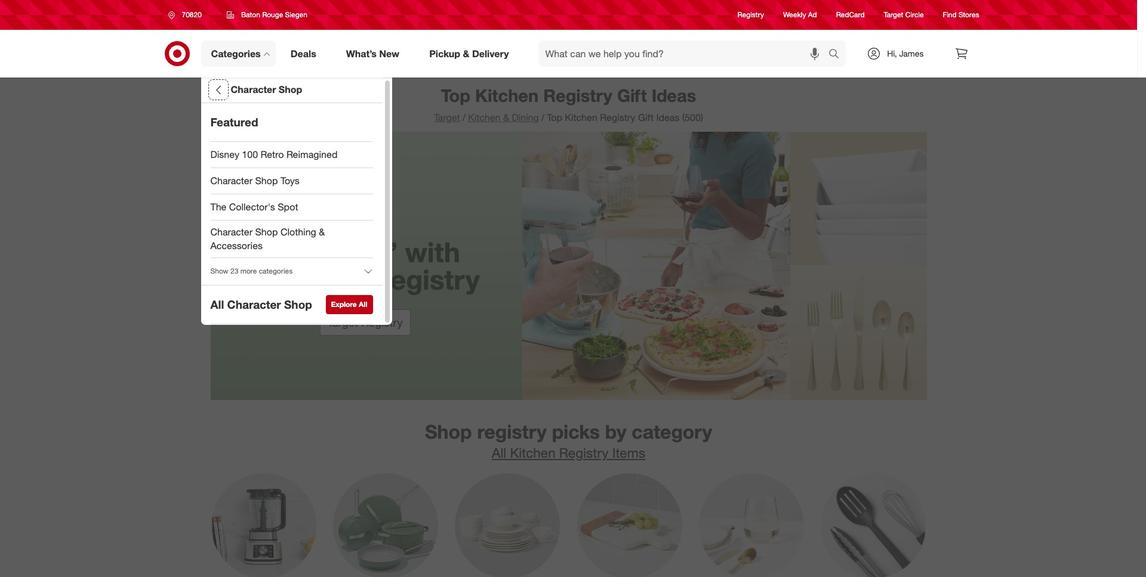 Task type: locate. For each thing, give the bounding box(es) containing it.
top up target link
[[441, 85, 470, 106]]

shop for character shop clothing & accessories
[[255, 226, 278, 238]]

top
[[441, 85, 470, 106], [547, 112, 562, 124]]

character up featured
[[231, 84, 276, 96]]

top right "dining"
[[547, 112, 562, 124]]

dining
[[512, 112, 539, 124]]

0 horizontal spatial /
[[462, 112, 466, 124]]

23
[[230, 267, 238, 276]]

0 horizontal spatial target
[[328, 316, 358, 330]]

character for character shop toys
[[210, 175, 253, 187]]

2 vertical spatial &
[[319, 226, 325, 238]]

registry link
[[738, 10, 764, 20]]

1 vertical spatial ideas
[[656, 112, 680, 124]]

registry inside button
[[361, 316, 403, 330]]

siegen
[[285, 10, 307, 19]]

retro
[[261, 149, 284, 161]]

wedding
[[251, 263, 363, 296]]

registry inside the say "i do" with wedding registry
[[371, 263, 480, 296]]

shop
[[279, 84, 302, 96], [255, 175, 278, 187], [255, 226, 278, 238], [284, 298, 312, 312], [425, 421, 472, 444]]

1 horizontal spatial &
[[463, 48, 470, 59]]

target registry
[[328, 316, 403, 330]]

character for character shop
[[231, 84, 276, 96]]

/
[[462, 112, 466, 124], [541, 112, 545, 124]]

kitchen
[[475, 85, 539, 106], [468, 112, 501, 124], [565, 112, 598, 124], [510, 445, 556, 462]]

0 vertical spatial top
[[441, 85, 470, 106]]

character shop clothing & accessories link
[[201, 221, 382, 258]]

james
[[899, 48, 924, 59]]

2 horizontal spatial target
[[884, 10, 903, 19]]

2 horizontal spatial &
[[503, 112, 509, 124]]

kitchen down registry
[[510, 445, 556, 462]]

hi, james
[[887, 48, 924, 59]]

all character shop
[[210, 298, 312, 312]]

weekly
[[783, 10, 806, 19]]

show 23 more categories
[[210, 267, 293, 276]]

target left circle
[[884, 10, 903, 19]]

1 vertical spatial &
[[503, 112, 509, 124]]

2 horizontal spatial all
[[492, 445, 506, 462]]

find
[[943, 10, 957, 19]]

categories link
[[201, 41, 276, 67]]

target for target circle
[[884, 10, 903, 19]]

& left "dining"
[[503, 112, 509, 124]]

character shop toys
[[210, 175, 300, 187]]

& right clothing
[[319, 226, 325, 238]]

/ right target link
[[462, 112, 466, 124]]

character for character shop clothing & accessories
[[210, 226, 253, 238]]

character up accessories
[[210, 226, 253, 238]]

1 vertical spatial target
[[434, 112, 460, 124]]

the collector's spot link
[[201, 195, 382, 221]]

kitchen right target link
[[468, 112, 501, 124]]

shop for character shop
[[279, 84, 302, 96]]

character down disney
[[210, 175, 253, 187]]

target inside top kitchen registry gift ideas target / kitchen & dining / top kitchen registry gift ideas (500)
[[434, 112, 460, 124]]

shop for character shop toys
[[255, 175, 278, 187]]

with
[[405, 236, 460, 269]]

ad
[[808, 10, 817, 19]]

all down show
[[210, 298, 224, 312]]

shop inside character shop clothing & accessories
[[255, 226, 278, 238]]

the
[[210, 201, 226, 213]]

ideas up (500)
[[652, 85, 696, 106]]

redcard
[[836, 10, 865, 19]]

1 vertical spatial top
[[547, 112, 562, 124]]

target for target registry
[[328, 316, 358, 330]]

100
[[242, 149, 258, 161]]

0 horizontal spatial top
[[441, 85, 470, 106]]

featured
[[210, 115, 258, 129]]

0 vertical spatial gift
[[617, 85, 647, 106]]

deals
[[291, 48, 316, 59]]

target inside button
[[328, 316, 358, 330]]

character
[[231, 84, 276, 96], [210, 175, 253, 187], [210, 226, 253, 238], [227, 298, 281, 312]]

1 horizontal spatial all
[[359, 300, 367, 309]]

0 horizontal spatial &
[[319, 226, 325, 238]]

& right pickup on the top left of page
[[463, 48, 470, 59]]

gift
[[617, 85, 647, 106], [638, 112, 654, 124]]

target circle
[[884, 10, 924, 19]]

all inside shop registry picks by category all kitchen registry items
[[492, 445, 506, 462]]

disney 100 retro reimagined link
[[201, 142, 382, 168]]

target down the explore
[[328, 316, 358, 330]]

collector's
[[229, 201, 275, 213]]

what's
[[346, 48, 377, 59]]

character inside character shop clothing & accessories
[[210, 226, 253, 238]]

spot
[[278, 201, 298, 213]]

2 vertical spatial target
[[328, 316, 358, 330]]

character shop
[[231, 84, 302, 96]]

target left kitchen & dining link
[[434, 112, 460, 124]]

registry
[[738, 10, 764, 19], [543, 85, 612, 106], [600, 112, 636, 124], [371, 263, 480, 296], [361, 316, 403, 330], [559, 445, 609, 462]]

find stores link
[[943, 10, 979, 20]]

what's new link
[[336, 41, 414, 67]]

ideas left (500)
[[656, 112, 680, 124]]

all up target registry
[[359, 300, 367, 309]]

& inside top kitchen registry gift ideas target / kitchen & dining / top kitchen registry gift ideas (500)
[[503, 112, 509, 124]]

/ right "dining"
[[541, 112, 545, 124]]

all
[[210, 298, 224, 312], [359, 300, 367, 309], [492, 445, 506, 462]]

shop inside shop registry picks by category all kitchen registry items
[[425, 421, 472, 444]]

top kitchen registry gift ideas target / kitchen & dining / top kitchen registry gift ideas (500)
[[434, 85, 703, 124]]

explore all
[[331, 300, 367, 309]]

stores
[[959, 10, 979, 19]]

1 horizontal spatial /
[[541, 112, 545, 124]]

all down registry
[[492, 445, 506, 462]]

0 vertical spatial target
[[884, 10, 903, 19]]

category
[[632, 421, 712, 444]]

kitchen inside shop registry picks by category all kitchen registry items
[[510, 445, 556, 462]]

target
[[884, 10, 903, 19], [434, 112, 460, 124], [328, 316, 358, 330]]

weekly ad link
[[783, 10, 817, 20]]

1 horizontal spatial target
[[434, 112, 460, 124]]

ideas
[[652, 85, 696, 106], [656, 112, 680, 124]]

what's new
[[346, 48, 399, 59]]

say
[[270, 236, 318, 269]]

&
[[463, 48, 470, 59], [503, 112, 509, 124], [319, 226, 325, 238]]

rouge
[[262, 10, 283, 19]]



Task type: vqa. For each thing, say whether or not it's contained in the screenshot.
Pokemon Pokemon (28)
no



Task type: describe. For each thing, give the bounding box(es) containing it.
disney
[[210, 149, 239, 161]]

& inside character shop clothing & accessories
[[319, 226, 325, 238]]

kitchen up kitchen & dining link
[[475, 85, 539, 106]]

baton rouge siegen button
[[219, 4, 315, 26]]

clothing
[[281, 226, 316, 238]]

search
[[823, 49, 852, 61]]

weekly ad
[[783, 10, 817, 19]]

pickup & delivery
[[429, 48, 509, 59]]

show
[[210, 267, 228, 276]]

by
[[605, 421, 627, 444]]

1 vertical spatial gift
[[638, 112, 654, 124]]

baton
[[241, 10, 260, 19]]

0 vertical spatial &
[[463, 48, 470, 59]]

accessories
[[210, 240, 263, 252]]

1 horizontal spatial top
[[547, 112, 562, 124]]

pickup & delivery link
[[419, 41, 524, 67]]

new
[[379, 48, 399, 59]]

do"
[[353, 236, 397, 269]]

character shop clothing & accessories
[[210, 226, 325, 252]]

70820 button
[[160, 4, 214, 26]]

0 vertical spatial ideas
[[652, 85, 696, 106]]

toys
[[281, 175, 300, 187]]

more
[[240, 267, 257, 276]]

couple cheers after making homemade pizzas. silverware and bowls in view. image
[[210, 132, 927, 400]]

items
[[612, 445, 645, 462]]

2 / from the left
[[541, 112, 545, 124]]

say "i do" with wedding registry
[[251, 236, 480, 296]]

1 / from the left
[[462, 112, 466, 124]]

What can we help you find? suggestions appear below search field
[[538, 41, 832, 67]]

70820
[[182, 10, 202, 19]]

target circle link
[[884, 10, 924, 20]]

show 23 more categories button
[[201, 258, 382, 285]]

"i
[[325, 236, 345, 269]]

target registry button
[[320, 310, 411, 336]]

kitchen & dining link
[[468, 112, 539, 124]]

search button
[[823, 41, 852, 69]]

target link
[[434, 112, 460, 124]]

(500)
[[682, 112, 703, 124]]

the collector's spot
[[210, 201, 298, 213]]

0 horizontal spatial all
[[210, 298, 224, 312]]

baton rouge siegen
[[241, 10, 307, 19]]

shop registry picks by category all kitchen registry items
[[425, 421, 712, 462]]

circle
[[905, 10, 924, 19]]

categories
[[211, 48, 261, 59]]

character down show 23 more categories
[[227, 298, 281, 312]]

explore all link
[[326, 295, 373, 314]]

disney 100 retro reimagined
[[210, 149, 338, 161]]

redcard link
[[836, 10, 865, 20]]

hi,
[[887, 48, 897, 59]]

registry inside shop registry picks by category all kitchen registry items
[[559, 445, 609, 462]]

explore
[[331, 300, 357, 309]]

pickup
[[429, 48, 460, 59]]

categories
[[259, 267, 293, 276]]

delivery
[[472, 48, 509, 59]]

registry
[[477, 421, 547, 444]]

reimagined
[[286, 149, 338, 161]]

character shop toys link
[[201, 168, 382, 195]]

deals link
[[280, 41, 331, 67]]

kitchen right "dining"
[[565, 112, 598, 124]]

all kitchen registry items link
[[492, 445, 645, 462]]

find stores
[[943, 10, 979, 19]]

picks
[[552, 421, 600, 444]]



